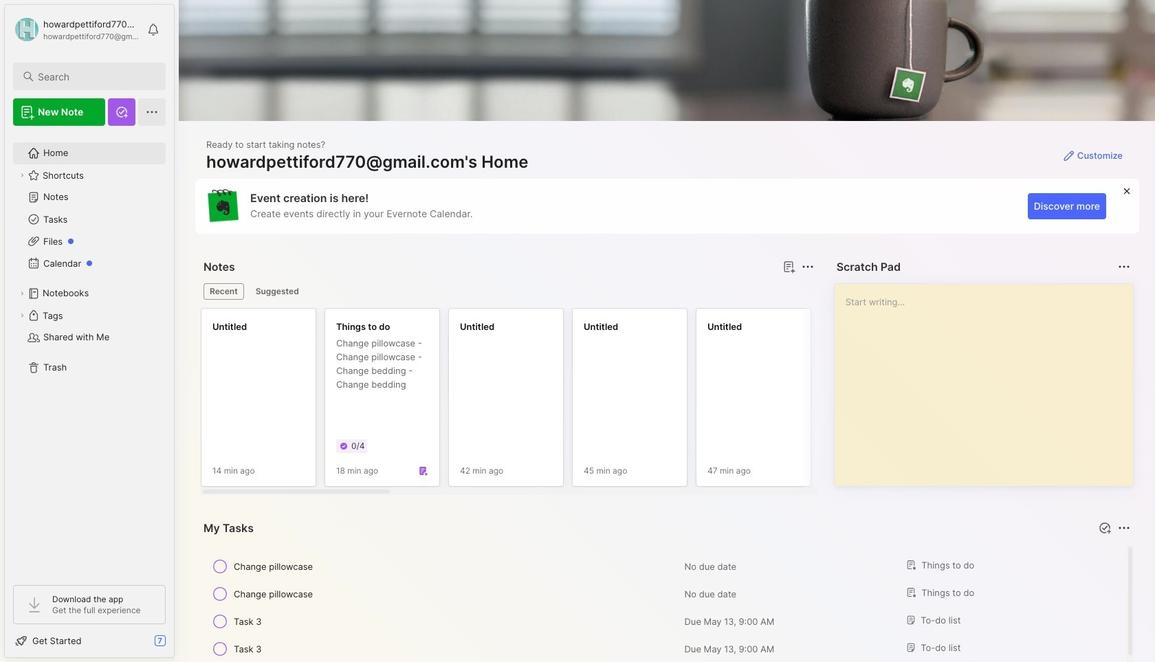 Task type: locate. For each thing, give the bounding box(es) containing it.
tab list
[[204, 283, 812, 300]]

row group
[[201, 308, 1156, 495], [201, 553, 1134, 662]]

None search field
[[38, 68, 153, 85]]

expand notebooks image
[[18, 290, 26, 298]]

1 horizontal spatial more actions field
[[1115, 257, 1134, 277]]

1 vertical spatial row group
[[201, 553, 1134, 662]]

1 tab from the left
[[204, 283, 244, 300]]

1 horizontal spatial tab
[[250, 283, 305, 300]]

click to collapse image
[[174, 637, 184, 654]]

0 horizontal spatial more actions field
[[798, 257, 818, 277]]

More actions field
[[798, 257, 818, 277], [1115, 257, 1134, 277]]

1 row group from the top
[[201, 308, 1156, 495]]

tree
[[5, 134, 174, 573]]

2 row group from the top
[[201, 553, 1134, 662]]

0 horizontal spatial tab
[[204, 283, 244, 300]]

Start writing… text field
[[846, 284, 1133, 475]]

more actions image
[[800, 259, 816, 275]]

0 vertical spatial row group
[[201, 308, 1156, 495]]

Account field
[[13, 16, 140, 43]]

tab
[[204, 283, 244, 300], [250, 283, 305, 300]]



Task type: vqa. For each thing, say whether or not it's contained in the screenshot.
bottom row group
yes



Task type: describe. For each thing, give the bounding box(es) containing it.
none search field inside main element
[[38, 68, 153, 85]]

expand tags image
[[18, 312, 26, 320]]

2 more actions field from the left
[[1115, 257, 1134, 277]]

more actions image
[[1116, 259, 1133, 275]]

Search text field
[[38, 70, 153, 83]]

2 tab from the left
[[250, 283, 305, 300]]

tree inside main element
[[5, 134, 174, 573]]

main element
[[0, 0, 179, 662]]

Help and Learning task checklist field
[[5, 630, 174, 652]]

new task image
[[1099, 521, 1112, 535]]

1 more actions field from the left
[[798, 257, 818, 277]]



